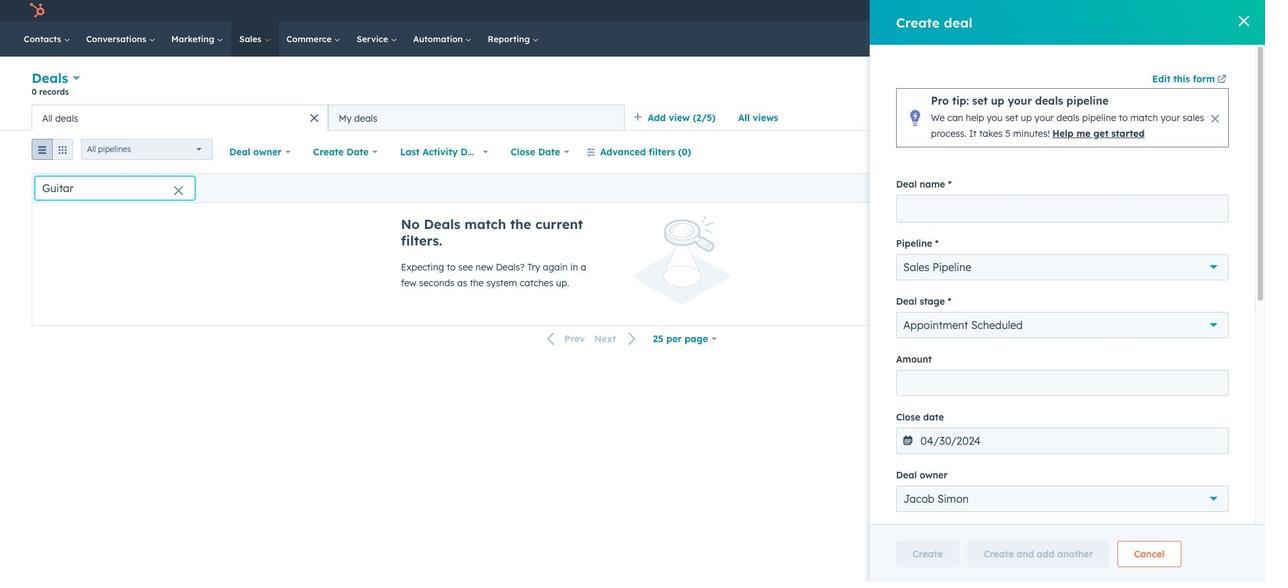 Task type: vqa. For each thing, say whether or not it's contained in the screenshot.
second -- text box from the bottom of the page
no



Task type: locate. For each thing, give the bounding box(es) containing it.
pagination navigation
[[539, 331, 644, 348]]

clear input image
[[173, 186, 184, 197]]

group
[[32, 139, 73, 165]]

marketplaces image
[[1071, 6, 1083, 18]]

jacob simon image
[[1171, 5, 1183, 16]]

menu
[[975, 0, 1249, 21]]

banner
[[32, 69, 1234, 105]]



Task type: describe. For each thing, give the bounding box(es) containing it.
Search HubSpot search field
[[1080, 28, 1219, 50]]

Search name or description search field
[[35, 176, 195, 200]]



